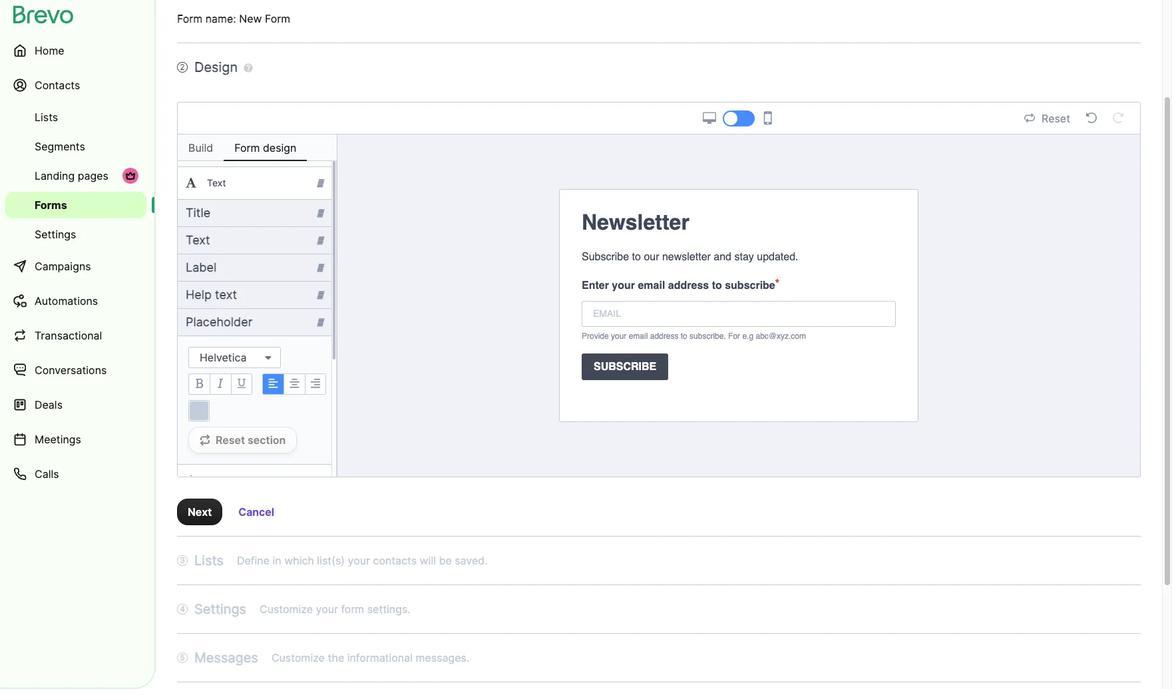 Task type: vqa. For each thing, say whether or not it's contained in the screenshot.
the Contacts within the Go to Contacts button
no



Task type: locate. For each thing, give the bounding box(es) containing it.
text
[[207, 177, 226, 188], [186, 233, 210, 247]]

writing direction
[[207, 475, 279, 486]]

placeholder button
[[178, 309, 332, 336]]

to left our
[[632, 251, 641, 263]]

form
[[341, 602, 364, 616]]

1 vertical spatial lists
[[194, 553, 224, 569]]

contacts
[[35, 79, 80, 92]]

2 horizontal spatial form
[[265, 12, 290, 25]]

1 horizontal spatial lists
[[194, 553, 224, 569]]

help
[[186, 288, 212, 302]]

to left the subscribe.
[[681, 332, 688, 341]]

pages
[[78, 169, 108, 182]]

email up subscribe
[[629, 332, 648, 341]]

text button up title "dropdown button"
[[178, 167, 332, 199]]

landing pages
[[35, 169, 108, 182]]

reset inside button
[[216, 433, 245, 447]]

text down title at the left top of the page
[[186, 233, 210, 247]]

subscribe to our newsletter and stay updated. button
[[571, 244, 907, 270]]

Subscribe to our newsletter and stay updated. text field
[[582, 249, 896, 265]]

left___rvooi image
[[125, 170, 136, 181]]

0 vertical spatial reset
[[1042, 112, 1070, 125]]

lists
[[35, 111, 58, 124], [194, 553, 224, 569]]

0 horizontal spatial to
[[632, 251, 641, 263]]

reset
[[1042, 112, 1070, 125], [216, 433, 245, 447]]

name
[[205, 12, 233, 25]]

your
[[612, 280, 635, 292], [611, 332, 627, 341], [348, 554, 370, 567], [316, 602, 338, 616]]

meetings link
[[5, 423, 146, 455]]

0 horizontal spatial reset
[[216, 433, 245, 447]]

text button down title "dropdown button"
[[178, 227, 332, 254]]

to inside text field
[[632, 251, 641, 263]]

our
[[644, 251, 659, 263]]

text button
[[178, 167, 332, 199], [178, 227, 332, 254]]

1 vertical spatial email
[[629, 332, 648, 341]]

address
[[668, 280, 709, 292], [650, 332, 679, 341]]

text
[[215, 288, 237, 302]]

section
[[248, 433, 286, 447]]

1 vertical spatial to
[[712, 280, 722, 292]]

0 vertical spatial address
[[668, 280, 709, 292]]

0 horizontal spatial settings
[[35, 228, 76, 241]]

form
[[177, 12, 202, 25], [265, 12, 290, 25], [234, 141, 260, 154]]

:
[[233, 12, 236, 25]]

customize
[[260, 602, 313, 616], [272, 651, 325, 664]]

0 vertical spatial email
[[638, 280, 665, 292]]

e.g
[[743, 332, 754, 341]]

form inside 'link'
[[234, 141, 260, 154]]

email
[[638, 280, 665, 292], [629, 332, 648, 341]]

customize left the
[[272, 651, 325, 664]]

form for name
[[177, 12, 202, 25]]

2 horizontal spatial to
[[712, 280, 722, 292]]

abc@xyz.com
[[756, 332, 806, 341]]

contacts link
[[5, 69, 146, 101]]

1 text button from the top
[[178, 167, 332, 199]]

0 horizontal spatial form
[[177, 12, 202, 25]]

1 horizontal spatial reset
[[1042, 112, 1070, 125]]

customize down in
[[260, 602, 313, 616]]

subscribe to our newsletter and stay updated.
[[582, 251, 799, 263]]

your left form
[[316, 602, 338, 616]]

email for enter
[[638, 280, 665, 292]]

1 horizontal spatial settings
[[194, 601, 246, 617]]

settings
[[35, 228, 76, 241], [194, 601, 246, 617]]

form left name
[[177, 12, 202, 25]]

design
[[194, 59, 238, 75]]

reset section button
[[188, 427, 297, 453]]

transactional
[[35, 329, 102, 342]]

reset inside 'button'
[[1042, 112, 1070, 125]]

text up title at the left top of the page
[[207, 177, 226, 188]]

your right 'enter'
[[612, 280, 635, 292]]

None text field
[[582, 301, 896, 327]]

to down and
[[712, 280, 722, 292]]

writing
[[207, 475, 238, 486]]

1 vertical spatial text button
[[178, 227, 332, 254]]

form name : new form
[[177, 12, 290, 25]]

form right new
[[265, 12, 290, 25]]

your for enter
[[612, 280, 635, 292]]

newsletter
[[662, 251, 711, 263]]

design
[[263, 141, 297, 154]]

settings down forms
[[35, 228, 76, 241]]

Newsletter text field
[[582, 206, 896, 238]]

calls
[[35, 467, 59, 481]]

to for subscribe
[[712, 280, 722, 292]]

0 vertical spatial settings
[[35, 228, 76, 241]]

writing direction button
[[178, 465, 332, 497]]

email down our
[[638, 280, 665, 292]]

help text button
[[178, 282, 332, 308]]

0 vertical spatial text button
[[178, 167, 332, 199]]

form left design
[[234, 141, 260, 154]]

address left the subscribe.
[[650, 332, 679, 341]]

1 vertical spatial address
[[650, 332, 679, 341]]

lists right the 3 on the bottom left
[[194, 553, 224, 569]]

2 vertical spatial to
[[681, 332, 688, 341]]

saved.
[[455, 554, 488, 567]]

list(s)
[[317, 554, 345, 567]]

1 vertical spatial reset
[[216, 433, 245, 447]]

your right provide
[[611, 332, 627, 341]]

0 vertical spatial lists
[[35, 111, 58, 124]]

to for subscribe.
[[681, 332, 688, 341]]

5
[[180, 652, 185, 662]]

to
[[632, 251, 641, 263], [712, 280, 722, 292], [681, 332, 688, 341]]

0 vertical spatial customize
[[260, 602, 313, 616]]

reset for reset section
[[216, 433, 245, 447]]

1 vertical spatial settings
[[194, 601, 246, 617]]

settings link
[[5, 221, 146, 248]]

0 vertical spatial to
[[632, 251, 641, 263]]

informational
[[347, 651, 413, 664]]

reset for reset
[[1042, 112, 1070, 125]]

1 vertical spatial customize
[[272, 651, 325, 664]]

1 horizontal spatial form
[[234, 141, 260, 154]]

be
[[439, 554, 452, 567]]

settings right the '4' on the left bottom
[[194, 601, 246, 617]]

deals link
[[5, 389, 146, 421]]

enter
[[582, 280, 609, 292]]

1 horizontal spatial to
[[681, 332, 688, 341]]

lists up the segments
[[35, 111, 58, 124]]

address down subscribe to our newsletter and stay updated.
[[668, 280, 709, 292]]



Task type: describe. For each thing, give the bounding box(es) containing it.
title button
[[178, 200, 332, 226]]

provide
[[582, 332, 609, 341]]

new
[[239, 12, 262, 25]]

in
[[273, 554, 281, 567]]

customize for settings
[[260, 602, 313, 616]]

subscribe
[[725, 280, 775, 292]]

3
[[180, 555, 185, 565]]

messages
[[194, 650, 258, 666]]

0 horizontal spatial lists
[[35, 111, 58, 124]]

enter your email address to subscribe
[[582, 280, 775, 292]]

label button
[[178, 254, 332, 281]]

cancel
[[238, 505, 274, 519]]

customize the informational messages.
[[272, 651, 470, 664]]

will
[[420, 554, 436, 567]]

for
[[728, 332, 740, 341]]

email for provide
[[629, 332, 648, 341]]

helvetica
[[200, 351, 247, 364]]

direction
[[241, 475, 279, 486]]

home
[[35, 44, 64, 57]]

1 vertical spatial text
[[186, 233, 210, 247]]

2 text button from the top
[[178, 227, 332, 254]]

define in which list(s) your contacts will be saved.
[[237, 554, 488, 567]]

build
[[188, 141, 213, 154]]

subscribe
[[582, 251, 629, 263]]

reset button
[[1021, 110, 1074, 127]]

landing pages link
[[5, 162, 146, 189]]

campaigns link
[[5, 250, 146, 282]]

your for provide
[[611, 332, 627, 341]]

landing
[[35, 169, 75, 182]]

deals
[[35, 398, 63, 411]]

contacts
[[373, 554, 417, 567]]

transactional link
[[5, 320, 146, 351]]

subscribe
[[594, 361, 657, 373]]

newsletter button
[[571, 201, 907, 244]]

segments
[[35, 140, 85, 153]]

settings inside settings link
[[35, 228, 76, 241]]

meetings
[[35, 433, 81, 446]]

automations link
[[5, 285, 146, 317]]

subscribe button
[[571, 348, 907, 385]]

newsletter
[[582, 210, 690, 234]]

forms link
[[5, 192, 146, 218]]

updated.
[[757, 251, 799, 263]]

form for design
[[234, 141, 260, 154]]

address for subscribe.
[[650, 332, 679, 341]]

and
[[714, 251, 732, 263]]

customize your form settings.
[[260, 602, 411, 616]]

address for subscribe
[[668, 280, 709, 292]]

provide your email address to subscribe. for e.g abc@xyz.com
[[582, 332, 806, 341]]

label
[[186, 260, 216, 274]]

which
[[284, 554, 314, 567]]

the
[[328, 651, 344, 664]]

subscribe.
[[690, 332, 726, 341]]

title
[[186, 206, 211, 220]]

segments link
[[5, 133, 146, 160]]

your for customize
[[316, 602, 338, 616]]

form design link
[[224, 134, 307, 161]]

conversations link
[[5, 354, 146, 386]]

2
[[180, 62, 185, 72]]

define
[[237, 554, 270, 567]]

next button
[[177, 499, 223, 525]]

customize for messages
[[272, 651, 325, 664]]

forms
[[35, 198, 67, 212]]

automations
[[35, 294, 98, 308]]

messages.
[[416, 651, 470, 664]]

build link
[[178, 134, 224, 161]]

cancel button
[[228, 499, 285, 525]]

lists link
[[5, 104, 146, 130]]

stay
[[735, 251, 754, 263]]

form design
[[234, 141, 297, 154]]

reset section
[[216, 433, 286, 447]]

campaigns
[[35, 260, 91, 273]]

0 vertical spatial text
[[207, 177, 226, 188]]

your right list(s)
[[348, 554, 370, 567]]

conversations
[[35, 363, 107, 377]]

4
[[180, 604, 185, 614]]

next
[[188, 505, 212, 519]]

help text
[[186, 288, 237, 302]]

placeholder
[[186, 315, 253, 329]]

settings.
[[367, 602, 411, 616]]

home link
[[5, 35, 146, 67]]

calls link
[[5, 458, 146, 490]]



